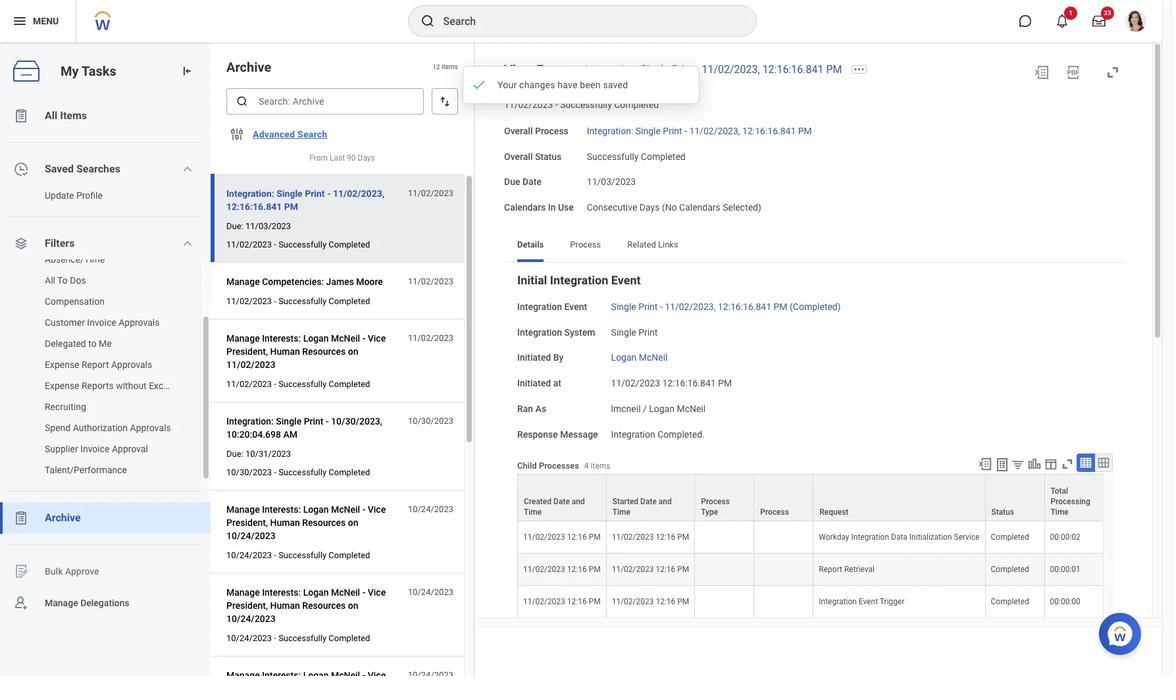 Task type: describe. For each thing, give the bounding box(es) containing it.
james
[[326, 277, 354, 287]]

competencies:
[[262, 277, 324, 287]]

00:00:02
[[1051, 533, 1081, 542]]

message
[[561, 429, 598, 440]]

trigger
[[880, 598, 905, 607]]

talent/performance
[[45, 465, 127, 475]]

12
[[433, 63, 440, 71]]

4
[[585, 461, 589, 471]]

11/02/2023 - successfully completed down competencies:
[[227, 296, 370, 306]]

related links
[[628, 240, 679, 249]]

1 vertical spatial fullscreen image
[[1061, 457, 1075, 472]]

1
[[1070, 9, 1073, 16]]

advanced search
[[253, 129, 327, 140]]

single print - 11/02/2023, 12:16:16.841 pm (completed) link
[[612, 299, 841, 312]]

item list element
[[211, 42, 475, 676]]

exceptions
[[149, 381, 194, 391]]

compensation button
[[0, 291, 188, 312]]

from last 90 days
[[310, 153, 375, 163]]

human for 2nd manage interests: logan mcneil - vice president, human resources on 10/24/2023 "button" from the bottom
[[270, 518, 300, 528]]

manage inside manage delegations link
[[45, 598, 78, 608]]

compensation
[[45, 296, 105, 307]]

manage inside manage interests: logan mcneil - vice president, human resources on 11/02/2023
[[227, 333, 260, 344]]

event for integration event
[[565, 301, 588, 312]]

all items button
[[0, 100, 211, 132]]

calendars inside 'calendars in use' "element"
[[680, 202, 721, 213]]

profile
[[76, 190, 103, 201]]

workday
[[819, 533, 850, 542]]

invoice for approval
[[80, 444, 110, 454]]

search
[[298, 129, 327, 140]]

filters
[[45, 237, 75, 250]]

completed.
[[658, 429, 705, 440]]

expense reports without exceptions
[[45, 381, 194, 391]]

11/03/2023 inside item list element
[[246, 221, 291, 231]]

due: 11/03/2023
[[227, 221, 291, 231]]

print inside integration: single print - 11/02/2023, 12:16:16.841 pm
[[305, 188, 325, 199]]

vice inside manage interests: logan mcneil - vice president, human resources on 11/02/2023
[[368, 333, 386, 344]]

president, inside manage interests: logan mcneil - vice president, human resources on 11/02/2023
[[227, 346, 268, 357]]

integration: single print - 11/02/2023, 12:16:16.841 pm inside button
[[227, 188, 385, 212]]

approvals for customer invoice approvals
[[119, 317, 160, 328]]

- inside integration: single print - 11/02/2023, 12:16:16.841 pm
[[327, 188, 331, 199]]

manage interests: logan mcneil - vice president, human resources on 11/02/2023
[[227, 333, 386, 370]]

recruiting
[[45, 402, 86, 412]]

data
[[892, 533, 908, 542]]

1 button
[[1048, 7, 1078, 36]]

your changes have been saved
[[498, 80, 629, 90]]

due: 10/31/2023
[[227, 449, 291, 459]]

table image
[[1080, 457, 1093, 470]]

time for created date and time
[[524, 508, 542, 517]]

print inside integration: single print - 10/30/2023, 10:20:04.698 am
[[304, 416, 324, 427]]

integration for integration event trigger
[[819, 598, 857, 607]]

last
[[330, 153, 345, 163]]

manage delegations link
[[0, 587, 211, 619]]

dos
[[70, 275, 86, 286]]

manage delegations
[[45, 598, 129, 608]]

update profile
[[45, 190, 103, 201]]

absence/time button
[[0, 249, 188, 270]]

integration completed.
[[612, 429, 705, 440]]

manage competencies: james moore
[[227, 277, 383, 287]]

12:16:16.841 inside initiated at element
[[663, 378, 716, 389]]

approval
[[112, 444, 148, 454]]

total
[[1051, 487, 1069, 496]]

child
[[518, 461, 537, 471]]

justify image
[[12, 13, 28, 29]]

event for view event
[[537, 62, 569, 78]]

- inside manage interests: logan mcneil - vice president, human resources on 11/02/2023
[[363, 333, 366, 344]]

integration event trigger
[[819, 598, 905, 607]]

11/02/2023 - successfully completed down been at the top of page
[[504, 99, 659, 110]]

customer invoice approvals
[[45, 317, 160, 328]]

at
[[554, 378, 562, 389]]

response message
[[518, 429, 598, 440]]

and for created date and time
[[572, 497, 585, 507]]

1 horizontal spatial fullscreen image
[[1106, 65, 1122, 80]]

manage interests: logan mcneil - vice president, human resources on 11/02/2023 button
[[227, 331, 401, 373]]

integration: inside integration: single print - 10/30/2023, 10:20:04.698 am
[[227, 416, 274, 427]]

00:00:01
[[1051, 565, 1081, 575]]

inbox large image
[[1093, 14, 1106, 28]]

created date and time button
[[518, 475, 606, 521]]

talent/performance button
[[0, 460, 188, 481]]

2 row from the top
[[518, 522, 1173, 554]]

days inside 'calendars in use' "element"
[[640, 202, 660, 213]]

by
[[554, 353, 564, 363]]

customer
[[45, 317, 85, 328]]

sort image
[[439, 95, 452, 108]]

print inside "link"
[[639, 301, 658, 312]]

initial
[[518, 273, 548, 287]]

10:20:04.698
[[227, 429, 281, 440]]

process type button
[[696, 475, 754, 521]]

clipboard image for all items
[[13, 108, 29, 124]]

approve
[[65, 566, 99, 577]]

initiated for initiated by
[[518, 353, 551, 363]]

all for all items
[[45, 109, 57, 122]]

date for started
[[641, 497, 657, 507]]

from
[[310, 153, 328, 163]]

integration: up overall status 'element'
[[587, 126, 634, 136]]

export to excel image for view event
[[1035, 65, 1050, 80]]

bulk approve link
[[0, 556, 211, 587]]

supplier invoice approval button
[[0, 439, 188, 460]]

request
[[820, 508, 849, 517]]

33 button
[[1085, 7, 1115, 36]]

interests: for manage interests: logan mcneil - vice president, human resources on 11/02/2023 button at the left of page
[[262, 333, 301, 344]]

11/02/2023 - successfully completed down manage interests: logan mcneil - vice president, human resources on 11/02/2023
[[227, 379, 370, 389]]

perspective image
[[13, 236, 29, 252]]

3 president, from the top
[[227, 601, 268, 611]]

10/30/2023,
[[331, 416, 383, 427]]

integration: single print - 11/02/2023, 12:16:16.841 pm button
[[227, 186, 401, 215]]

workday integration data initialization service
[[819, 533, 980, 542]]

am
[[283, 429, 298, 440]]

process up overall status
[[535, 126, 569, 136]]

started
[[613, 497, 639, 507]]

2 on from the top
[[348, 518, 359, 528]]

to
[[88, 339, 97, 349]]

mcneil inside manage interests: logan mcneil - vice president, human resources on 11/02/2023
[[331, 333, 360, 344]]

00:00:00
[[1051, 598, 1081, 607]]

1 manage interests: logan mcneil - vice president, human resources on 10/24/2023 button from the top
[[227, 502, 401, 544]]

pm inside initiated at element
[[719, 378, 732, 389]]

spend authorization approvals
[[45, 423, 171, 433]]

overall for overall status
[[504, 151, 533, 162]]

bulk
[[45, 566, 63, 577]]

expense reports without exceptions button
[[0, 375, 194, 396]]

started date and time
[[613, 497, 672, 517]]

single print element
[[612, 324, 658, 338]]

logan for manage interests: logan mcneil - vice president, human resources on 11/02/2023 button at the left of page
[[303, 333, 329, 344]]

items inside the child processes 4 items
[[591, 461, 611, 471]]

response
[[518, 429, 558, 440]]

moore
[[357, 277, 383, 287]]

update
[[45, 190, 74, 201]]

all items
[[45, 109, 87, 122]]

me
[[99, 339, 112, 349]]

integration: up saved
[[585, 63, 638, 76]]

12 items
[[433, 63, 458, 71]]

process inside process type popup button
[[702, 497, 730, 507]]

4 row from the top
[[518, 586, 1173, 619]]

successfully inside overall status 'element'
[[587, 151, 639, 162]]

successfully completed
[[587, 151, 686, 162]]

view printable version (pdf) image
[[1066, 65, 1082, 80]]

integration: single print - 11/02/2023, 12:16:16.841 pm link for process
[[587, 123, 813, 136]]

been
[[580, 80, 601, 90]]

supplier invoice approval
[[45, 444, 148, 454]]

status inside popup button
[[992, 508, 1015, 517]]

list containing all items
[[0, 100, 211, 619]]

select to filter grid data image
[[1012, 458, 1026, 472]]

archive inside button
[[45, 512, 81, 524]]

service
[[955, 533, 980, 542]]

integration: single print - 10/30/2023, 10:20:04.698 am
[[227, 416, 383, 440]]

3 row from the top
[[518, 554, 1173, 586]]

initiated for initiated at
[[518, 378, 551, 389]]

10/24/2023 - successfully completed for 1st manage interests: logan mcneil - vice president, human resources on 10/24/2023 "button" from the bottom
[[227, 634, 370, 643]]

search image
[[420, 13, 436, 29]]

logan for 2nd manage interests: logan mcneil - vice president, human resources on 10/24/2023 "button" from the bottom
[[303, 505, 329, 515]]

export to excel image for child processes
[[979, 457, 993, 472]]

processing
[[1051, 497, 1091, 507]]

90
[[347, 153, 356, 163]]



Task type: vqa. For each thing, say whether or not it's contained in the screenshot.


Task type: locate. For each thing, give the bounding box(es) containing it.
2 chevron down image from the top
[[183, 238, 193, 249]]

1 overall from the top
[[504, 126, 533, 136]]

export to excel image
[[1035, 65, 1050, 80], [979, 457, 993, 472]]

1 vertical spatial invoice
[[80, 444, 110, 454]]

integration down report retrieval
[[819, 598, 857, 607]]

resources inside manage interests: logan mcneil - vice president, human resources on 11/02/2023
[[302, 346, 346, 357]]

0 vertical spatial 10/30/2023
[[408, 416, 454, 426]]

all to dos
[[45, 275, 86, 286]]

update profile button
[[0, 185, 198, 206]]

0 vertical spatial days
[[358, 153, 375, 163]]

2 horizontal spatial date
[[641, 497, 657, 507]]

all left "to"
[[45, 275, 55, 286]]

2 and from the left
[[659, 497, 672, 507]]

3 human from the top
[[270, 601, 300, 611]]

1 vertical spatial interests:
[[262, 505, 301, 515]]

all for all to dos
[[45, 275, 55, 286]]

human for 1st manage interests: logan mcneil - vice president, human resources on 10/24/2023 "button" from the bottom
[[270, 601, 300, 611]]

approvals for spend authorization approvals
[[130, 423, 171, 433]]

2 vertical spatial president,
[[227, 601, 268, 611]]

list containing absence/time
[[0, 249, 211, 481]]

notifications element
[[1133, 26, 1143, 37]]

0 horizontal spatial date
[[523, 177, 542, 187]]

1 horizontal spatial time
[[613, 508, 631, 517]]

3 interests: from the top
[[262, 588, 301, 598]]

0 vertical spatial interests:
[[262, 333, 301, 344]]

approvals up the without
[[111, 360, 152, 370]]

2 vertical spatial vice
[[368, 588, 386, 598]]

single inside integration: single print - 11/02/2023, 12:16:16.841 pm
[[277, 188, 303, 199]]

1 vertical spatial chevron down image
[[183, 238, 193, 249]]

manage
[[227, 277, 260, 287], [227, 333, 260, 344], [227, 505, 260, 515], [227, 588, 260, 598], [45, 598, 78, 608]]

event for integration event trigger
[[859, 598, 879, 607]]

spend
[[45, 423, 71, 433]]

delegated to me button
[[0, 333, 188, 354]]

pm inside integration: single print - 11/02/2023, 12:16:16.841 pm
[[284, 202, 298, 212]]

1 due: from the top
[[227, 221, 244, 231]]

0 vertical spatial invoice
[[87, 317, 116, 328]]

supplier
[[45, 444, 78, 454]]

date right due
[[523, 177, 542, 187]]

successfully
[[561, 99, 612, 110], [587, 151, 639, 162], [279, 240, 327, 250], [279, 296, 327, 306], [279, 379, 327, 389], [279, 468, 327, 478], [279, 551, 327, 561], [279, 634, 327, 643]]

integration for integration completed.
[[612, 429, 656, 440]]

time inside started date and time
[[613, 508, 631, 517]]

time inside total processing time
[[1051, 508, 1069, 517]]

integration up integration event
[[550, 273, 609, 287]]

integration down lmcneil at the right of the page
[[612, 429, 656, 440]]

menu button
[[0, 0, 76, 42]]

1 vertical spatial human
[[270, 518, 300, 528]]

1 manage interests: logan mcneil - vice president, human resources on 10/24/2023 from the top
[[227, 505, 386, 541]]

0 horizontal spatial status
[[535, 151, 562, 162]]

approvals up delegated to me button
[[119, 317, 160, 328]]

row up workday
[[518, 474, 1173, 522]]

archive up search icon
[[227, 59, 272, 75]]

3 on from the top
[[348, 601, 359, 611]]

notifications large image
[[1056, 14, 1070, 28]]

delegated
[[45, 339, 86, 349]]

initiated left at
[[518, 378, 551, 389]]

list
[[0, 100, 211, 619], [0, 249, 211, 481]]

1 initiated from the top
[[518, 353, 551, 363]]

consecutive days (no calendars selected)
[[587, 202, 762, 213]]

Search: Archive text field
[[227, 88, 424, 115]]

integration: single print - 10/30/2023, 10:20:04.698 am button
[[227, 414, 401, 443]]

clipboard image up rename image
[[13, 510, 29, 526]]

rename image
[[13, 564, 29, 580]]

time for started date and time
[[613, 508, 631, 517]]

0 vertical spatial human
[[270, 346, 300, 357]]

row down the request
[[518, 522, 1173, 554]]

integration for integration event
[[518, 301, 563, 312]]

2 manage interests: logan mcneil - vice president, human resources on 10/24/2023 button from the top
[[227, 585, 401, 627]]

2 expense from the top
[[45, 381, 79, 391]]

expense for expense report approvals
[[45, 360, 79, 370]]

0 vertical spatial due:
[[227, 221, 244, 231]]

1 vertical spatial 10/30/2023
[[227, 468, 272, 478]]

integration for integration system
[[518, 327, 563, 338]]

total processing time
[[1051, 487, 1091, 517]]

lmcneil
[[612, 404, 641, 414]]

links
[[659, 240, 679, 249]]

logan mcneil link
[[612, 350, 668, 363]]

1 horizontal spatial report
[[819, 565, 843, 575]]

my
[[61, 63, 79, 79]]

1 vertical spatial manage interests: logan mcneil - vice president, human resources on 10/24/2023 button
[[227, 585, 401, 627]]

0 vertical spatial all
[[45, 109, 57, 122]]

0 vertical spatial initiated
[[518, 353, 551, 363]]

0 horizontal spatial report
[[82, 360, 109, 370]]

1 vertical spatial archive
[[45, 512, 81, 524]]

initiated
[[518, 353, 551, 363], [518, 378, 551, 389]]

2 resources from the top
[[302, 518, 346, 528]]

integration: single print - 11/02/2023, 12:16:16.841 pm for overall process
[[587, 126, 813, 136]]

0 vertical spatial items
[[442, 63, 458, 71]]

1 vertical spatial all
[[45, 275, 55, 286]]

fullscreen image right click to view/edit grid preferences image
[[1061, 457, 1075, 472]]

saved
[[604, 80, 629, 90]]

export to worksheets image
[[995, 457, 1011, 473]]

3 resources from the top
[[302, 601, 346, 611]]

1 vertical spatial on
[[348, 518, 359, 528]]

completed inside overall status 'element'
[[641, 151, 686, 162]]

date for created
[[554, 497, 570, 507]]

0 horizontal spatial 11/03/2023
[[246, 221, 291, 231]]

10/30/2023 for 10/30/2023 - successfully completed
[[227, 468, 272, 478]]

expense for expense reports without exceptions
[[45, 381, 79, 391]]

0 vertical spatial president,
[[227, 346, 268, 357]]

12:16:16.841 inside integration: single print - 11/02/2023, 12:16:16.841 pm
[[227, 202, 282, 212]]

2 vertical spatial interests:
[[262, 588, 301, 598]]

1 calendars from the left
[[504, 202, 546, 213]]

0 vertical spatial vice
[[368, 333, 386, 344]]

and down 4
[[572, 497, 585, 507]]

2 time from the left
[[613, 508, 631, 517]]

transformation import image
[[180, 65, 194, 78]]

3 time from the left
[[1051, 508, 1069, 517]]

selected)
[[723, 202, 762, 213]]

clipboard image
[[13, 108, 29, 124], [13, 510, 29, 526]]

0 vertical spatial manage interests: logan mcneil - vice president, human resources on 10/24/2023 button
[[227, 502, 401, 544]]

2 vertical spatial approvals
[[130, 423, 171, 433]]

calendars in use element
[[587, 194, 762, 214]]

2 list from the top
[[0, 249, 211, 481]]

event
[[537, 62, 569, 78], [612, 273, 641, 287], [565, 301, 588, 312], [859, 598, 879, 607]]

2 horizontal spatial time
[[1051, 508, 1069, 517]]

integration: single print - 11/02/2023, 12:16:16.841 pm link for event
[[585, 63, 843, 76]]

interests: inside manage interests: logan mcneil - vice president, human resources on 11/02/2023
[[262, 333, 301, 344]]

time down processing
[[1051, 508, 1069, 517]]

archive button
[[0, 502, 211, 534]]

notification dialog
[[463, 66, 700, 104]]

0 horizontal spatial time
[[524, 508, 542, 517]]

0 vertical spatial report
[[82, 360, 109, 370]]

search image
[[236, 95, 249, 108]]

approvals up approval
[[130, 423, 171, 433]]

days inside item list element
[[358, 153, 375, 163]]

clipboard image inside the all items button
[[13, 108, 29, 124]]

to
[[57, 275, 68, 286]]

and inside started date and time
[[659, 497, 672, 507]]

time down created
[[524, 508, 542, 517]]

child processes 4 items
[[518, 461, 611, 471]]

integration left "data" at bottom
[[852, 533, 890, 542]]

filters button
[[0, 228, 211, 259]]

tab list containing details
[[504, 230, 1127, 262]]

11/02/2023 inside manage interests: logan mcneil - vice president, human resources on 11/02/2023
[[227, 360, 276, 370]]

clipboard image inside archive button
[[13, 510, 29, 526]]

overall status element
[[587, 143, 686, 163]]

all
[[45, 109, 57, 122], [45, 275, 55, 286]]

time down started
[[613, 508, 631, 517]]

initiated at element
[[612, 370, 732, 390]]

request button
[[814, 475, 986, 521]]

1 horizontal spatial and
[[659, 497, 672, 507]]

11/03/2023 down the integration: single print - 11/02/2023, 12:16:16.841 pm button
[[246, 221, 291, 231]]

1 vertical spatial overall
[[504, 151, 533, 162]]

1 horizontal spatial days
[[640, 202, 660, 213]]

2 vertical spatial integration: single print - 11/02/2023, 12:16:16.841 pm
[[227, 188, 385, 212]]

expense down delegated
[[45, 360, 79, 370]]

archive inside item list element
[[227, 59, 272, 75]]

0 horizontal spatial items
[[442, 63, 458, 71]]

1 10/24/2023 - successfully completed from the top
[[227, 551, 370, 561]]

- inside "link"
[[660, 301, 663, 312]]

saved
[[45, 163, 74, 175]]

date right started
[[641, 497, 657, 507]]

integration up "initiated by"
[[518, 327, 563, 338]]

all inside all to dos button
[[45, 275, 55, 286]]

0 vertical spatial manage interests: logan mcneil - vice president, human resources on 10/24/2023
[[227, 505, 386, 541]]

bulk approve
[[45, 566, 99, 577]]

configure image
[[229, 126, 245, 142]]

view
[[504, 62, 533, 78]]

chevron down image
[[183, 164, 193, 175], [183, 238, 193, 249]]

human for manage interests: logan mcneil - vice president, human resources on 11/02/2023 button at the left of page
[[270, 346, 300, 357]]

click to view/edit grid preferences image
[[1045, 457, 1059, 472]]

12:16
[[568, 533, 587, 542], [656, 533, 676, 542], [568, 565, 587, 575], [656, 565, 676, 575], [568, 598, 587, 607], [656, 598, 676, 607]]

invoice down 'spend authorization approvals' button
[[80, 444, 110, 454]]

expand/collapse chart image
[[1028, 457, 1043, 472]]

event down related
[[612, 273, 641, 287]]

1 vertical spatial 10/24/2023 - successfully completed
[[227, 634, 370, 643]]

chevron down image for filters
[[183, 238, 193, 249]]

chevron down image for saved searches
[[183, 164, 193, 175]]

1 vertical spatial report
[[819, 565, 843, 575]]

delegations
[[80, 598, 129, 608]]

logan inside manage interests: logan mcneil - vice president, human resources on 11/02/2023
[[303, 333, 329, 344]]

1 vertical spatial expense
[[45, 381, 79, 391]]

days left (no
[[640, 202, 660, 213]]

10/24/2023 - successfully completed
[[227, 551, 370, 561], [227, 634, 370, 643]]

11/02/2023 inside initiated at element
[[612, 378, 661, 389]]

single print
[[612, 327, 658, 338]]

processes
[[539, 461, 579, 471]]

0 vertical spatial 10/24/2023 - successfully completed
[[227, 551, 370, 561]]

process
[[535, 126, 569, 136], [570, 240, 601, 249], [702, 497, 730, 507], [761, 508, 790, 517]]

0 vertical spatial archive
[[227, 59, 272, 75]]

fullscreen image
[[1106, 65, 1122, 80], [1061, 457, 1075, 472]]

approvals for expense report approvals
[[111, 360, 152, 370]]

fullscreen image right view printable version (pdf) image
[[1106, 65, 1122, 80]]

0 vertical spatial fullscreen image
[[1106, 65, 1122, 80]]

1 vertical spatial items
[[591, 461, 611, 471]]

1 vertical spatial clipboard image
[[13, 510, 29, 526]]

manage competencies: james moore button
[[227, 274, 388, 290]]

created
[[524, 497, 552, 507]]

1 horizontal spatial 11/03/2023
[[587, 177, 636, 187]]

1 president, from the top
[[227, 346, 268, 357]]

0 vertical spatial resources
[[302, 346, 346, 357]]

interests: for 2nd manage interests: logan mcneil - vice president, human resources on 10/24/2023 "button" from the bottom
[[262, 505, 301, 515]]

logan for 1st manage interests: logan mcneil - vice president, human resources on 10/24/2023 "button" from the bottom
[[303, 588, 329, 598]]

1 row from the top
[[518, 474, 1173, 522]]

calendars down due date
[[504, 202, 546, 213]]

1 horizontal spatial status
[[992, 508, 1015, 517]]

1 vertical spatial approvals
[[111, 360, 152, 370]]

due date element
[[587, 169, 636, 188]]

event up system
[[565, 301, 588, 312]]

my tasks element
[[0, 42, 211, 676]]

on inside manage interests: logan mcneil - vice president, human resources on 11/02/2023
[[348, 346, 359, 357]]

initial integration event
[[518, 273, 641, 287]]

11/02/2023, inside "link"
[[665, 301, 716, 312]]

saved searches
[[45, 163, 120, 175]]

advanced search button
[[248, 121, 333, 148]]

1 vertical spatial status
[[992, 508, 1015, 517]]

1 vertical spatial due:
[[227, 449, 244, 459]]

export to excel image left view printable version (pdf) image
[[1035, 65, 1050, 80]]

without
[[116, 381, 147, 391]]

manage inside manage competencies: james moore button
[[227, 277, 260, 287]]

0 horizontal spatial export to excel image
[[979, 457, 993, 472]]

date for due
[[523, 177, 542, 187]]

expense report approvals
[[45, 360, 152, 370]]

my tasks
[[61, 63, 116, 79]]

0 horizontal spatial calendars
[[504, 202, 546, 213]]

initialization
[[910, 533, 953, 542]]

interests: for 1st manage interests: logan mcneil - vice president, human resources on 10/24/2023 "button" from the bottom
[[262, 588, 301, 598]]

1 time from the left
[[524, 508, 542, 517]]

0 vertical spatial approvals
[[119, 317, 160, 328]]

process up initial integration event
[[570, 240, 601, 249]]

0 vertical spatial clipboard image
[[13, 108, 29, 124]]

1 vertical spatial integration: single print - 11/02/2023, 12:16:16.841 pm link
[[587, 123, 813, 136]]

1 clipboard image from the top
[[13, 108, 29, 124]]

2 calendars from the left
[[680, 202, 721, 213]]

0 vertical spatial integration: single print - 11/02/2023, 12:16:16.841 pm
[[585, 63, 843, 76]]

1 on from the top
[[348, 346, 359, 357]]

items right 4
[[591, 461, 611, 471]]

10/24/2023
[[408, 505, 454, 514], [227, 531, 276, 541], [227, 551, 272, 561], [408, 588, 454, 597], [227, 614, 276, 624], [227, 634, 272, 643]]

integration: inside integration: single print - 11/02/2023, 12:16:16.841 pm
[[227, 188, 274, 199]]

10/30/2023 for 10/30/2023
[[408, 416, 454, 426]]

2 clipboard image from the top
[[13, 510, 29, 526]]

invoice
[[87, 317, 116, 328], [80, 444, 110, 454]]

- inside integration: single print - 10/30/2023, 10:20:04.698 am
[[326, 416, 329, 427]]

integration:
[[585, 63, 638, 76], [587, 126, 634, 136], [227, 188, 274, 199], [227, 416, 274, 427]]

days right 90
[[358, 153, 375, 163]]

1 chevron down image from the top
[[183, 164, 193, 175]]

event inside row
[[859, 598, 879, 607]]

0 horizontal spatial fullscreen image
[[1061, 457, 1075, 472]]

11/02/2023, inside button
[[333, 188, 385, 199]]

invoice up "me"
[[87, 317, 116, 328]]

items
[[442, 63, 458, 71], [591, 461, 611, 471]]

chevron down image inside filters dropdown button
[[183, 238, 193, 249]]

2 initiated from the top
[[518, 378, 551, 389]]

0 horizontal spatial days
[[358, 153, 375, 163]]

due: for integration: single print - 10/30/2023, 10:20:04.698 am
[[227, 449, 244, 459]]

2 overall from the top
[[504, 151, 533, 162]]

0 vertical spatial on
[[348, 346, 359, 357]]

initiated left "by"
[[518, 353, 551, 363]]

1 horizontal spatial date
[[554, 497, 570, 507]]

human inside manage interests: logan mcneil - vice president, human resources on 11/02/2023
[[270, 346, 300, 357]]

items right the 12 at the top
[[442, 63, 458, 71]]

1 vertical spatial 11/03/2023
[[246, 221, 291, 231]]

1 expense from the top
[[45, 360, 79, 370]]

overall status
[[504, 151, 562, 162]]

0 vertical spatial status
[[535, 151, 562, 162]]

1 human from the top
[[270, 346, 300, 357]]

0 vertical spatial 11/03/2023
[[587, 177, 636, 187]]

row
[[518, 474, 1173, 522], [518, 522, 1173, 554], [518, 554, 1173, 586], [518, 586, 1173, 619]]

2 all from the top
[[45, 275, 55, 286]]

due: for integration: single print - 11/02/2023, 12:16:16.841 pm
[[227, 221, 244, 231]]

1 vertical spatial integration: single print - 11/02/2023, 12:16:16.841 pm
[[587, 126, 813, 136]]

1 horizontal spatial 10/30/2023
[[408, 416, 454, 426]]

process right process type popup button
[[761, 508, 790, 517]]

and right started
[[659, 497, 672, 507]]

report inside button
[[82, 360, 109, 370]]

report down delegated to me button
[[82, 360, 109, 370]]

integration: up 10:20:04.698
[[227, 416, 274, 427]]

12:16:16.841 inside the 'single print - 11/02/2023, 12:16:16.841 pm (completed)' "link"
[[718, 301, 772, 312]]

2 human from the top
[[270, 518, 300, 528]]

row down workday
[[518, 554, 1173, 586]]

logan mcneil
[[612, 353, 668, 363]]

0 horizontal spatial and
[[572, 497, 585, 507]]

authorization
[[73, 423, 128, 433]]

integration: up due: 11/03/2023
[[227, 188, 274, 199]]

0 vertical spatial export to excel image
[[1035, 65, 1050, 80]]

0 vertical spatial chevron down image
[[183, 164, 193, 175]]

clipboard image for archive
[[13, 510, 29, 526]]

date inside started date and time
[[641, 497, 657, 507]]

started date and time button
[[607, 475, 695, 521]]

2 vertical spatial resources
[[302, 601, 346, 611]]

calendars right (no
[[680, 202, 721, 213]]

1 horizontal spatial archive
[[227, 59, 272, 75]]

integration: single print - 11/02/2023, 12:16:16.841 pm for view event
[[585, 63, 843, 76]]

12:16:16.841
[[763, 63, 824, 76], [743, 126, 796, 136], [227, 202, 282, 212], [718, 301, 772, 312], [663, 378, 716, 389]]

mcneil
[[331, 333, 360, 344], [639, 353, 668, 363], [677, 404, 706, 414], [331, 505, 360, 515], [331, 588, 360, 598]]

1 vertical spatial initiated
[[518, 378, 551, 389]]

recruiting button
[[0, 396, 188, 418]]

interests:
[[262, 333, 301, 344], [262, 505, 301, 515], [262, 588, 301, 598]]

2 manage interests: logan mcneil - vice president, human resources on 10/24/2023 from the top
[[227, 588, 386, 624]]

process inside tab list
[[570, 240, 601, 249]]

and inside created date and time
[[572, 497, 585, 507]]

expense up the 'recruiting'
[[45, 381, 79, 391]]

0 horizontal spatial archive
[[45, 512, 81, 524]]

manage interests: logan mcneil - vice president, human resources on 10/24/2023 button
[[227, 502, 401, 544], [227, 585, 401, 627]]

ran as
[[518, 404, 547, 414]]

all to dos button
[[0, 270, 188, 291]]

vice
[[368, 333, 386, 344], [368, 505, 386, 515], [368, 588, 386, 598]]

11/02/2023 - successfully completed up competencies:
[[227, 240, 370, 250]]

integration down initial
[[518, 301, 563, 312]]

2 vertical spatial on
[[348, 601, 359, 611]]

profile logan mcneil image
[[1126, 11, 1147, 34]]

1 vertical spatial export to excel image
[[979, 457, 993, 472]]

all inside button
[[45, 109, 57, 122]]

invoice for approvals
[[87, 317, 116, 328]]

single inside "link"
[[612, 301, 637, 312]]

Search Workday  search field
[[444, 7, 729, 36]]

1 vertical spatial manage interests: logan mcneil - vice president, human resources on 10/24/2023
[[227, 588, 386, 624]]

clock check image
[[13, 161, 29, 177]]

1 all from the top
[[45, 109, 57, 122]]

2 interests: from the top
[[262, 505, 301, 515]]

0 horizontal spatial 10/30/2023
[[227, 468, 272, 478]]

single
[[641, 63, 670, 76], [636, 126, 661, 136], [277, 188, 303, 199], [612, 301, 637, 312], [612, 327, 637, 338], [276, 416, 302, 427]]

process inside process popup button
[[761, 508, 790, 517]]

10/24/2023 - successfully completed for 2nd manage interests: logan mcneil - vice president, human resources on 10/24/2023 "button" from the bottom
[[227, 551, 370, 561]]

overall up overall status
[[504, 126, 533, 136]]

1 resources from the top
[[302, 346, 346, 357]]

time
[[524, 508, 542, 517], [613, 508, 631, 517], [1051, 508, 1069, 517]]

expense report approvals button
[[0, 354, 188, 375]]

0 vertical spatial expense
[[45, 360, 79, 370]]

2 10/24/2023 - successfully completed from the top
[[227, 634, 370, 643]]

1 horizontal spatial calendars
[[680, 202, 721, 213]]

tab list
[[504, 230, 1127, 262]]

logan
[[303, 333, 329, 344], [612, 353, 637, 363], [650, 404, 675, 414], [303, 505, 329, 515], [303, 588, 329, 598]]

2 due: from the top
[[227, 449, 244, 459]]

archive down talent/performance
[[45, 512, 81, 524]]

status down export to worksheets "icon"
[[992, 508, 1015, 517]]

export to excel image left export to worksheets "icon"
[[979, 457, 993, 472]]

integration event
[[518, 301, 588, 312]]

all left items
[[45, 109, 57, 122]]

toolbar
[[973, 454, 1114, 474]]

process up type
[[702, 497, 730, 507]]

2 president, from the top
[[227, 518, 268, 528]]

report left retrieval
[[819, 565, 843, 575]]

3 vice from the top
[[368, 588, 386, 598]]

expand table image
[[1098, 457, 1111, 470]]

user plus image
[[13, 595, 29, 611]]

1 interests: from the top
[[262, 333, 301, 344]]

row containing total processing time
[[518, 474, 1173, 522]]

pm inside "link"
[[774, 301, 788, 312]]

1 vertical spatial vice
[[368, 505, 386, 515]]

cell
[[696, 522, 755, 554], [755, 522, 814, 554], [696, 554, 755, 586], [755, 554, 814, 586], [696, 586, 755, 619], [755, 586, 814, 619]]

1 list from the top
[[0, 100, 211, 619]]

11/03/2023 up 'consecutive'
[[587, 177, 636, 187]]

clipboard image left all items
[[13, 108, 29, 124]]

items inside item list element
[[442, 63, 458, 71]]

overall for overall process
[[504, 126, 533, 136]]

row down report retrieval
[[518, 586, 1173, 619]]

2 vice from the top
[[368, 505, 386, 515]]

date inside created date and time
[[554, 497, 570, 507]]

integration: single print - 11/02/2023, 12:16:16.841 pm
[[585, 63, 843, 76], [587, 126, 813, 136], [227, 188, 385, 212]]

1 vertical spatial resources
[[302, 518, 346, 528]]

1 and from the left
[[572, 497, 585, 507]]

date right created
[[554, 497, 570, 507]]

time inside created date and time
[[524, 508, 542, 517]]

1 horizontal spatial items
[[591, 461, 611, 471]]

and for started date and time
[[659, 497, 672, 507]]

12:16:16.841 inside integration: single print - 11/02/2023, 12:16:16.841 pm link
[[743, 126, 796, 136]]

workday assistant region
[[1100, 608, 1147, 655]]

0 vertical spatial overall
[[504, 126, 533, 136]]

1 horizontal spatial export to excel image
[[1035, 65, 1050, 80]]

event left trigger
[[859, 598, 879, 607]]

lmcneil / logan mcneil
[[612, 404, 706, 414]]

1 vice from the top
[[368, 333, 386, 344]]

lmcneil / logan mcneil element
[[612, 401, 706, 414]]

overall up due date
[[504, 151, 533, 162]]

single inside integration: single print - 10/30/2023, 10:20:04.698 am
[[276, 416, 302, 427]]

check image
[[472, 77, 487, 93]]

absence/time
[[45, 254, 105, 265]]

status down overall process
[[535, 151, 562, 162]]

1 vertical spatial president,
[[227, 518, 268, 528]]

1 vertical spatial days
[[640, 202, 660, 213]]

2 vertical spatial human
[[270, 601, 300, 611]]

event up your changes have been saved
[[537, 62, 569, 78]]

11/02/2023
[[504, 99, 553, 110], [408, 188, 454, 198], [227, 240, 272, 250], [408, 277, 454, 287], [227, 296, 272, 306], [408, 333, 454, 343], [227, 360, 276, 370], [612, 378, 661, 389], [227, 379, 272, 389], [524, 533, 566, 542], [612, 533, 654, 542], [524, 565, 566, 575], [612, 565, 654, 575], [524, 598, 566, 607], [612, 598, 654, 607]]

0 vertical spatial integration: single print - 11/02/2023, 12:16:16.841 pm link
[[585, 63, 843, 76]]

view event
[[504, 62, 569, 78]]



